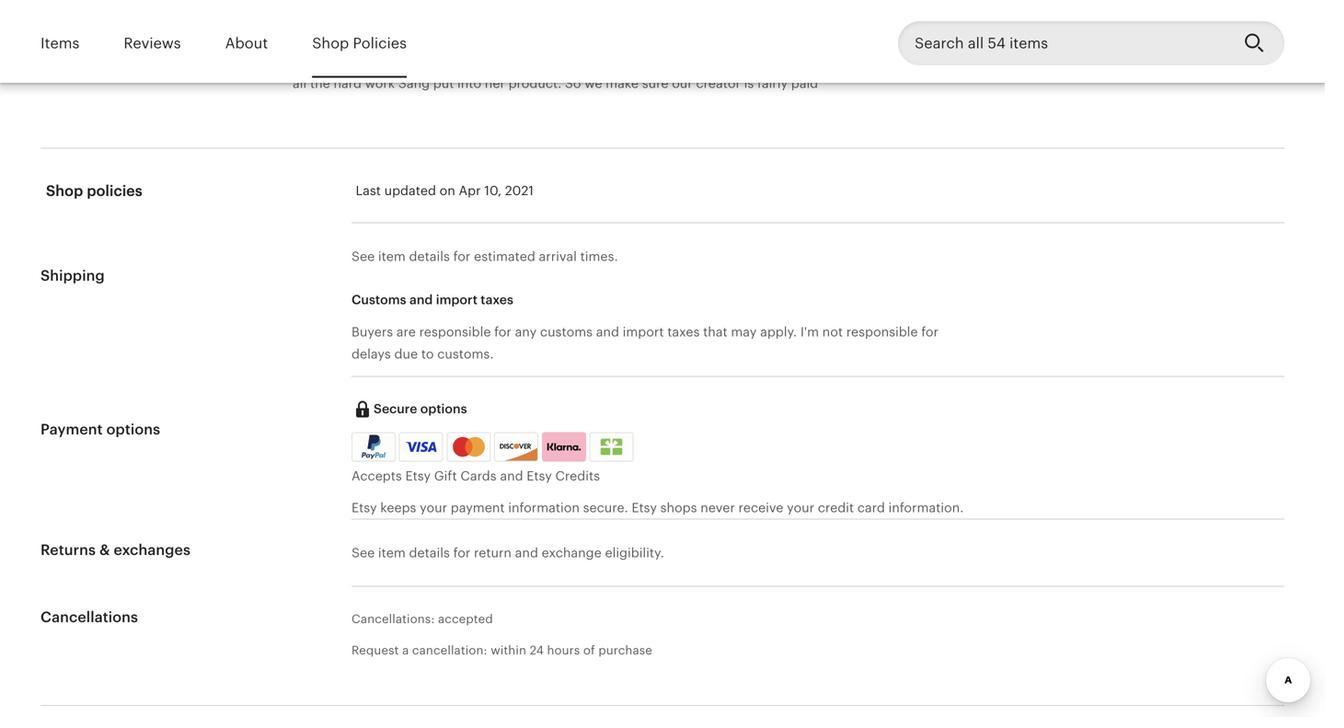 Task type: describe. For each thing, give the bounding box(es) containing it.
so
[[565, 76, 581, 91]]

10,
[[484, 183, 502, 198]]

gift
[[434, 469, 457, 483]]

buyers
[[352, 325, 393, 339]]

0 vertical spatial import
[[436, 292, 478, 307]]

for for buyers are responsible for any customs and import taxes that may apply. i'm not responsible for delays due to customs.
[[495, 325, 512, 339]]

i
[[427, 58, 431, 73]]

on
[[440, 183, 456, 198]]

last updated on apr 10, 2021
[[356, 183, 534, 198]]

shop policies
[[312, 35, 407, 52]]

2021
[[505, 183, 534, 198]]

request
[[352, 644, 399, 657]]

returns
[[41, 542, 96, 558]]

receive
[[739, 500, 784, 515]]

hard
[[334, 76, 362, 91]]

details for estimated
[[409, 249, 450, 264]]

times.
[[581, 249, 618, 264]]

this
[[533, 40, 555, 55]]

last
[[356, 183, 381, 198]]

for for see item details for return and exchange eligibility.
[[453, 545, 471, 560]]

our up the @crochetwithsona.
[[338, 40, 358, 55]]

shop for shop policies
[[46, 183, 83, 199]]

payment
[[451, 500, 505, 515]]

return
[[474, 545, 512, 560]]

and up crafters
[[811, 40, 834, 55]]

-
[[703, 40, 708, 55]]

is
[[744, 76, 754, 91]]

information
[[508, 500, 580, 515]]

secure
[[374, 402, 417, 416]]

apply.
[[761, 325, 797, 339]]

keeps
[[380, 500, 417, 515]]

customs
[[540, 325, 593, 339]]

of inside during our trip to vietnam, we noticed this beautiful work by sang - our good friend and the owner of @crochetwithsona. i couldn't help and bring some back in our suitcase. being crafters ourselves, we appreciate all the hard work sang put into her product. so we make sure our creator is fairly paid
[[903, 40, 916, 55]]

customs.
[[438, 347, 494, 362]]

cancellations
[[41, 609, 138, 625]]

discover image
[[495, 436, 540, 463]]

vietnam,
[[403, 40, 457, 55]]

details for return
[[409, 545, 450, 560]]

shipping
[[41, 267, 105, 284]]

and right the return at the bottom left
[[515, 545, 538, 560]]

etsy down accepts
[[352, 500, 377, 515]]

may
[[731, 325, 757, 339]]

etsy keeps your payment information secure. etsy shops never receive your credit card information.
[[352, 500, 964, 515]]

accepted
[[438, 612, 493, 626]]

cancellations: accepted
[[352, 612, 493, 626]]

paid
[[792, 76, 819, 91]]

import inside buyers are responsible for any customs and import taxes that may apply. i'm not responsible for delays due to customs.
[[623, 325, 664, 339]]

hours
[[547, 644, 580, 657]]

shops
[[661, 500, 697, 515]]

request a cancellation: within 24 hours of purchase
[[352, 644, 653, 657]]

klarna image
[[542, 432, 586, 462]]

appreciate
[[925, 58, 991, 73]]

ourselves,
[[838, 58, 900, 73]]

beautiful
[[558, 40, 613, 55]]

&
[[99, 542, 110, 558]]

some
[[581, 58, 615, 73]]

about link
[[225, 22, 268, 65]]

help
[[488, 58, 515, 73]]

items link
[[41, 22, 80, 65]]

and inside buyers are responsible for any customs and import taxes that may apply. i'm not responsible for delays due to customs.
[[596, 325, 620, 339]]

due
[[394, 347, 418, 362]]

about
[[225, 35, 268, 52]]

0 vertical spatial the
[[838, 40, 858, 55]]

by
[[650, 40, 665, 55]]

fairly
[[758, 76, 788, 91]]

delays
[[352, 347, 391, 362]]

see for see item details for return and exchange eligibility.
[[352, 545, 375, 560]]

secure options
[[374, 402, 467, 416]]

good
[[735, 40, 768, 55]]

and up are
[[410, 292, 433, 307]]

our right in
[[666, 58, 687, 73]]

item for see item details for return and exchange eligibility.
[[378, 545, 406, 560]]

within
[[491, 644, 527, 657]]

purchase
[[599, 644, 653, 657]]

exchange
[[542, 545, 602, 560]]

sure
[[642, 76, 669, 91]]

all
[[293, 76, 307, 91]]

crafters
[[787, 58, 834, 73]]

items
[[41, 35, 80, 52]]

visa image
[[406, 439, 437, 455]]

returns & exchanges
[[41, 542, 191, 558]]

information.
[[889, 500, 964, 515]]

0 horizontal spatial of
[[584, 644, 595, 657]]



Task type: vqa. For each thing, say whether or not it's contained in the screenshot.
Unique at the left top
no



Task type: locate. For each thing, give the bounding box(es) containing it.
see for see item details for estimated arrival times.
[[352, 249, 375, 264]]

that
[[703, 325, 728, 339]]

credit
[[818, 500, 854, 515]]

1 horizontal spatial import
[[623, 325, 664, 339]]

1 horizontal spatial sang
[[669, 40, 700, 55]]

mastercard image
[[450, 435, 488, 459]]

0 vertical spatial see
[[352, 249, 375, 264]]

suitcase.
[[690, 58, 745, 73]]

taxes inside buyers are responsible for any customs and import taxes that may apply. i'm not responsible for delays due to customs.
[[668, 325, 700, 339]]

customs
[[352, 292, 407, 307]]

details down keeps
[[409, 545, 450, 560]]

estimated
[[474, 249, 536, 264]]

to inside buyers are responsible for any customs and import taxes that may apply. i'm not responsible for delays due to customs.
[[421, 347, 434, 362]]

never
[[701, 500, 735, 515]]

card
[[858, 500, 885, 515]]

2 your from the left
[[787, 500, 815, 515]]

and right 'customs'
[[596, 325, 620, 339]]

1 horizontal spatial your
[[787, 500, 815, 515]]

24
[[530, 644, 544, 657]]

options for secure options
[[421, 402, 467, 416]]

shop left policies
[[46, 183, 83, 199]]

1 vertical spatial the
[[310, 76, 330, 91]]

options right the payment
[[106, 421, 160, 438]]

secure.
[[583, 500, 628, 515]]

etsy left gift
[[406, 469, 431, 483]]

0 horizontal spatial we
[[461, 40, 479, 55]]

put
[[433, 76, 454, 91]]

0 vertical spatial of
[[903, 40, 916, 55]]

sang left -
[[669, 40, 700, 55]]

shop for shop policies
[[312, 35, 349, 52]]

make
[[606, 76, 639, 91]]

1 vertical spatial item
[[378, 545, 406, 560]]

0 horizontal spatial to
[[387, 40, 399, 55]]

2 responsible from the left
[[847, 325, 918, 339]]

0 horizontal spatial your
[[420, 500, 447, 515]]

customs and import taxes
[[352, 292, 514, 307]]

1 horizontal spatial responsible
[[847, 325, 918, 339]]

to right trip
[[387, 40, 399, 55]]

options
[[421, 402, 467, 416], [106, 421, 160, 438]]

i'm
[[801, 325, 819, 339]]

0 vertical spatial shop
[[312, 35, 349, 52]]

payment options
[[41, 421, 160, 438]]

cancellation:
[[412, 644, 488, 657]]

1 horizontal spatial shop
[[312, 35, 349, 52]]

1 vertical spatial sang
[[399, 76, 430, 91]]

to right due
[[421, 347, 434, 362]]

noticed
[[482, 40, 529, 55]]

reviews link
[[124, 22, 181, 65]]

options up visa icon
[[421, 402, 467, 416]]

item for see item details for estimated arrival times.
[[378, 249, 406, 264]]

1 see from the top
[[352, 249, 375, 264]]

1 horizontal spatial work
[[617, 40, 647, 55]]

your left credit
[[787, 500, 815, 515]]

1 vertical spatial work
[[365, 76, 395, 91]]

2 details from the top
[[409, 545, 450, 560]]

the up ourselves,
[[838, 40, 858, 55]]

couldn't
[[434, 58, 484, 73]]

0 vertical spatial item
[[378, 249, 406, 264]]

are
[[397, 325, 416, 339]]

our right sure
[[672, 76, 693, 91]]

shop up the @crochetwithsona.
[[312, 35, 349, 52]]

giftcard image
[[596, 439, 627, 455]]

shop inside shop policies link
[[312, 35, 349, 52]]

1 horizontal spatial we
[[585, 76, 603, 91]]

1 vertical spatial see
[[352, 545, 375, 560]]

0 horizontal spatial shop
[[46, 183, 83, 199]]

buyers are responsible for any customs and import taxes that may apply. i'm not responsible for delays due to customs.
[[352, 325, 939, 362]]

item up customs
[[378, 249, 406, 264]]

responsible right "not"
[[847, 325, 918, 339]]

not
[[823, 325, 843, 339]]

0 vertical spatial sang
[[669, 40, 700, 55]]

1 vertical spatial shop
[[46, 183, 83, 199]]

etsy up information
[[527, 469, 552, 483]]

cards
[[461, 469, 497, 483]]

0 horizontal spatial taxes
[[481, 292, 514, 307]]

work up back
[[617, 40, 647, 55]]

any
[[515, 325, 537, 339]]

1 vertical spatial details
[[409, 545, 450, 560]]

1 vertical spatial to
[[421, 347, 434, 362]]

and
[[811, 40, 834, 55], [518, 58, 541, 73], [410, 292, 433, 307], [596, 325, 620, 339], [500, 469, 523, 483], [515, 545, 538, 560]]

to
[[387, 40, 399, 55], [421, 347, 434, 362]]

0 vertical spatial taxes
[[481, 292, 514, 307]]

1 item from the top
[[378, 249, 406, 264]]

1 horizontal spatial options
[[421, 402, 467, 416]]

eligibility.
[[605, 545, 664, 560]]

1 your from the left
[[420, 500, 447, 515]]

of
[[903, 40, 916, 55], [584, 644, 595, 657]]

product.
[[509, 76, 562, 91]]

see up customs
[[352, 249, 375, 264]]

being
[[748, 58, 783, 73]]

1 horizontal spatial the
[[838, 40, 858, 55]]

in
[[651, 58, 662, 73]]

0 horizontal spatial options
[[106, 421, 160, 438]]

we up couldn't
[[461, 40, 479, 55]]

item down keeps
[[378, 545, 406, 560]]

her
[[485, 76, 505, 91]]

paypal image
[[354, 435, 393, 459]]

0 vertical spatial to
[[387, 40, 399, 55]]

1 responsible from the left
[[419, 325, 491, 339]]

1 horizontal spatial taxes
[[668, 325, 700, 339]]

work
[[617, 40, 647, 55], [365, 76, 395, 91]]

Search all 54 items text field
[[899, 21, 1230, 66]]

during our trip to vietnam, we noticed this beautiful work by sang - our good friend and the owner of @crochetwithsona. i couldn't help and bring some back in our suitcase. being crafters ourselves, we appreciate all the hard work sang put into her product. so we make sure our creator is fairly paid
[[293, 40, 991, 91]]

and down discover image
[[500, 469, 523, 483]]

exchanges
[[114, 542, 191, 558]]

into
[[458, 76, 482, 91]]

shop policies
[[46, 183, 143, 199]]

1 details from the top
[[409, 249, 450, 264]]

1 vertical spatial taxes
[[668, 325, 700, 339]]

creator
[[696, 76, 741, 91]]

0 horizontal spatial responsible
[[419, 325, 491, 339]]

1 horizontal spatial of
[[903, 40, 916, 55]]

our right -
[[711, 40, 732, 55]]

2 horizontal spatial we
[[904, 58, 921, 73]]

taxes down estimated
[[481, 292, 514, 307]]

0 horizontal spatial sang
[[399, 76, 430, 91]]

options for payment options
[[106, 421, 160, 438]]

details
[[409, 249, 450, 264], [409, 545, 450, 560]]

we right ourselves,
[[904, 58, 921, 73]]

details up customs and import taxes
[[409, 249, 450, 264]]

of right hours
[[584, 644, 595, 657]]

1 vertical spatial options
[[106, 421, 160, 438]]

policies
[[87, 183, 143, 199]]

to inside during our trip to vietnam, we noticed this beautiful work by sang - our good friend and the owner of @crochetwithsona. i couldn't help and bring some back in our suitcase. being crafters ourselves, we appreciate all the hard work sang put into her product. so we make sure our creator is fairly paid
[[387, 40, 399, 55]]

0 horizontal spatial the
[[310, 76, 330, 91]]

2 vertical spatial we
[[585, 76, 603, 91]]

cancellations:
[[352, 612, 435, 626]]

sang down i
[[399, 76, 430, 91]]

responsible up customs. on the left of page
[[419, 325, 491, 339]]

1 horizontal spatial to
[[421, 347, 434, 362]]

the
[[838, 40, 858, 55], [310, 76, 330, 91]]

1 vertical spatial import
[[623, 325, 664, 339]]

reviews
[[124, 35, 181, 52]]

1 vertical spatial we
[[904, 58, 921, 73]]

see
[[352, 249, 375, 264], [352, 545, 375, 560]]

trip
[[362, 40, 383, 55]]

@crochetwithsona.
[[293, 58, 424, 73]]

bring
[[545, 58, 578, 73]]

apr
[[459, 183, 481, 198]]

shop policies link
[[312, 22, 407, 65]]

0 vertical spatial work
[[617, 40, 647, 55]]

accepts
[[352, 469, 402, 483]]

and up product.
[[518, 58, 541, 73]]

0 horizontal spatial work
[[365, 76, 395, 91]]

owner
[[861, 40, 900, 55]]

see item details for estimated arrival times.
[[352, 249, 618, 264]]

policies
[[353, 35, 407, 52]]

0 vertical spatial we
[[461, 40, 479, 55]]

2 see from the top
[[352, 545, 375, 560]]

see up cancellations:
[[352, 545, 375, 560]]

updated
[[384, 183, 436, 198]]

etsy left shops
[[632, 500, 657, 515]]

2 item from the top
[[378, 545, 406, 560]]

import
[[436, 292, 478, 307], [623, 325, 664, 339]]

we down some
[[585, 76, 603, 91]]

for
[[453, 249, 471, 264], [495, 325, 512, 339], [922, 325, 939, 339], [453, 545, 471, 560]]

arrival
[[539, 249, 577, 264]]

work down the @crochetwithsona.
[[365, 76, 395, 91]]

0 vertical spatial options
[[421, 402, 467, 416]]

etsy
[[406, 469, 431, 483], [527, 469, 552, 483], [352, 500, 377, 515], [632, 500, 657, 515]]

see item details for return and exchange eligibility.
[[352, 545, 664, 560]]

import down see item details for estimated arrival times.
[[436, 292, 478, 307]]

shop
[[312, 35, 349, 52], [46, 183, 83, 199]]

0 horizontal spatial import
[[436, 292, 478, 307]]

accepts etsy gift cards and etsy credits
[[352, 469, 600, 483]]

1 vertical spatial of
[[584, 644, 595, 657]]

for for see item details for estimated arrival times.
[[453, 249, 471, 264]]

0 vertical spatial details
[[409, 249, 450, 264]]

a
[[402, 644, 409, 657]]

import left the 'that'
[[623, 325, 664, 339]]

taxes left the 'that'
[[668, 325, 700, 339]]

our
[[338, 40, 358, 55], [711, 40, 732, 55], [666, 58, 687, 73], [672, 76, 693, 91]]

of right owner
[[903, 40, 916, 55]]

your down gift
[[420, 500, 447, 515]]

the right all
[[310, 76, 330, 91]]



